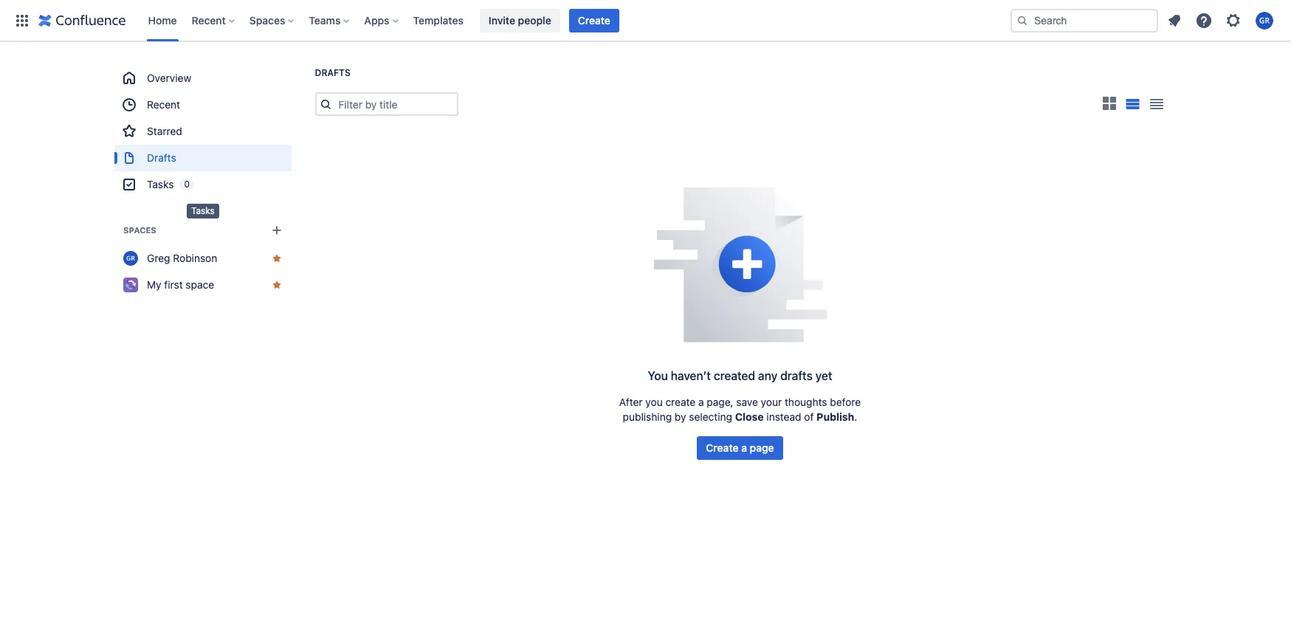 Task type: describe. For each thing, give the bounding box(es) containing it.
help icon image
[[1196, 11, 1213, 29]]

publishing
[[623, 411, 672, 423]]

0 horizontal spatial spaces
[[123, 225, 156, 235]]

first
[[164, 278, 183, 291]]

publish
[[817, 411, 855, 423]]

my
[[147, 278, 161, 291]]

1 horizontal spatial tasks
[[191, 205, 215, 216]]

by
[[675, 411, 686, 423]]

spaces inside spaces popup button
[[249, 14, 285, 26]]

home link
[[144, 8, 181, 32]]

tasks inside group
[[147, 178, 173, 191]]

close instead of publish .
[[735, 411, 858, 423]]

create link
[[569, 8, 620, 32]]

after you create a page, save your thoughts before publishing by selecting
[[619, 396, 861, 423]]

create for create
[[578, 14, 611, 26]]

drafts link
[[114, 145, 291, 171]]

people
[[518, 14, 551, 26]]

of
[[804, 411, 814, 423]]

invite people
[[489, 14, 551, 26]]

global element
[[9, 0, 1008, 41]]

unstar this space image for greg robinson
[[271, 253, 282, 264]]

Search field
[[1011, 8, 1159, 32]]

your profile and preferences image
[[1256, 11, 1274, 29]]

unstar this space image for my first space
[[271, 279, 282, 291]]

greg
[[147, 252, 170, 264]]

a inside create a page link
[[742, 442, 747, 454]]

my first space
[[147, 278, 214, 291]]

recent inside popup button
[[192, 14, 226, 26]]

created
[[714, 369, 756, 383]]

create for create a page
[[706, 442, 739, 454]]

you haven't created any drafts yet
[[648, 369, 833, 383]]

spaces button
[[245, 8, 300, 32]]

page,
[[707, 396, 734, 408]]

banner containing home
[[0, 0, 1292, 41]]

notification icon image
[[1166, 11, 1184, 29]]

starred link
[[114, 118, 291, 145]]

drafts
[[781, 369, 813, 383]]

teams button
[[305, 8, 356, 32]]

a inside after you create a page, save your thoughts before publishing by selecting
[[699, 396, 704, 408]]

search image
[[1017, 14, 1029, 26]]

invite
[[489, 14, 516, 26]]

haven't
[[671, 369, 711, 383]]

close
[[735, 411, 764, 423]]

compact list image
[[1148, 95, 1166, 113]]

templates
[[413, 14, 464, 26]]

templates link
[[409, 8, 468, 32]]



Task type: vqa. For each thing, say whether or not it's contained in the screenshot.
Meetings button
no



Task type: locate. For each thing, give the bounding box(es) containing it.
greg robinson link
[[114, 245, 291, 272]]

group
[[114, 65, 291, 198]]

a up 'selecting'
[[699, 396, 704, 408]]

1 horizontal spatial spaces
[[249, 14, 285, 26]]

0 vertical spatial tasks
[[147, 178, 173, 191]]

0 vertical spatial a
[[699, 396, 704, 408]]

create inside global element
[[578, 14, 611, 26]]

create down 'selecting'
[[706, 442, 739, 454]]

0 vertical spatial recent
[[192, 14, 226, 26]]

1 vertical spatial unstar this space image
[[271, 279, 282, 291]]

recent button
[[187, 8, 241, 32]]

recent right home
[[192, 14, 226, 26]]

tasks left 0
[[147, 178, 173, 191]]

recent link
[[114, 92, 291, 118]]

tasks up greg robinson link
[[191, 205, 215, 216]]

teams
[[309, 14, 341, 26]]

your
[[761, 396, 782, 408]]

create a page link
[[697, 436, 783, 460]]

recent inside group
[[147, 98, 180, 111]]

thoughts
[[785, 396, 828, 408]]

1 horizontal spatial create
[[706, 442, 739, 454]]

you
[[648, 369, 668, 383]]

1 vertical spatial drafts
[[147, 151, 176, 164]]

space
[[185, 278, 214, 291]]

drafts
[[315, 67, 351, 78], [147, 151, 176, 164]]

spaces
[[249, 14, 285, 26], [123, 225, 156, 235]]

Filter by title field
[[334, 94, 457, 114]]

1 unstar this space image from the top
[[271, 253, 282, 264]]

save
[[737, 396, 758, 408]]

0 horizontal spatial a
[[699, 396, 704, 408]]

greg robinson
[[147, 252, 217, 264]]

instead
[[767, 411, 802, 423]]

drafts inside group
[[147, 151, 176, 164]]

1 vertical spatial a
[[742, 442, 747, 454]]

0 horizontal spatial recent
[[147, 98, 180, 111]]

any
[[758, 369, 778, 383]]

1 horizontal spatial drafts
[[315, 67, 351, 78]]

recent up starred on the top of the page
[[147, 98, 180, 111]]

confluence image
[[38, 11, 126, 29], [38, 11, 126, 29]]

2 unstar this space image from the top
[[271, 279, 282, 291]]

settings icon image
[[1225, 11, 1243, 29]]

spaces up greg
[[123, 225, 156, 235]]

you
[[646, 396, 663, 408]]

apps button
[[360, 8, 404, 32]]

cards image
[[1101, 94, 1118, 112]]

banner
[[0, 0, 1292, 41]]

0 vertical spatial create
[[578, 14, 611, 26]]

0 horizontal spatial drafts
[[147, 151, 176, 164]]

yet
[[816, 369, 833, 383]]

1 horizontal spatial recent
[[192, 14, 226, 26]]

create right people
[[578, 14, 611, 26]]

1 horizontal spatial a
[[742, 442, 747, 454]]

0 vertical spatial drafts
[[315, 67, 351, 78]]

a left page
[[742, 442, 747, 454]]

page
[[750, 442, 774, 454]]

invite people button
[[480, 8, 560, 32]]

drafts down starred on the top of the page
[[147, 151, 176, 164]]

home
[[148, 14, 177, 26]]

create
[[666, 396, 696, 408]]

before
[[830, 396, 861, 408]]

list image
[[1126, 99, 1140, 110]]

selecting
[[689, 411, 733, 423]]

0 horizontal spatial tasks
[[147, 178, 173, 191]]

create a space image
[[268, 222, 285, 239]]

0 vertical spatial unstar this space image
[[271, 253, 282, 264]]

overview link
[[114, 65, 291, 92]]

recent
[[192, 14, 226, 26], [147, 98, 180, 111]]

spaces right recent popup button
[[249, 14, 285, 26]]

create
[[578, 14, 611, 26], [706, 442, 739, 454]]

1 vertical spatial recent
[[147, 98, 180, 111]]

group containing overview
[[114, 65, 291, 198]]

unstar this space image inside my first space link
[[271, 279, 282, 291]]

tasks
[[147, 178, 173, 191], [191, 205, 215, 216]]

unstar this space image
[[271, 253, 282, 264], [271, 279, 282, 291]]

drafts down teams popup button
[[315, 67, 351, 78]]

appswitcher icon image
[[13, 11, 31, 29]]

1 vertical spatial spaces
[[123, 225, 156, 235]]

starred
[[147, 125, 182, 137]]

.
[[855, 411, 858, 423]]

overview
[[147, 72, 191, 84]]

0
[[184, 179, 189, 190]]

my first space link
[[114, 272, 291, 298]]

0 horizontal spatial create
[[578, 14, 611, 26]]

robinson
[[173, 252, 217, 264]]

unstar this space image inside greg robinson link
[[271, 253, 282, 264]]

a
[[699, 396, 704, 408], [742, 442, 747, 454]]

after
[[619, 396, 643, 408]]

create a page
[[706, 442, 774, 454]]

apps
[[364, 14, 390, 26]]

0 vertical spatial spaces
[[249, 14, 285, 26]]

1 vertical spatial tasks
[[191, 205, 215, 216]]

1 vertical spatial create
[[706, 442, 739, 454]]



